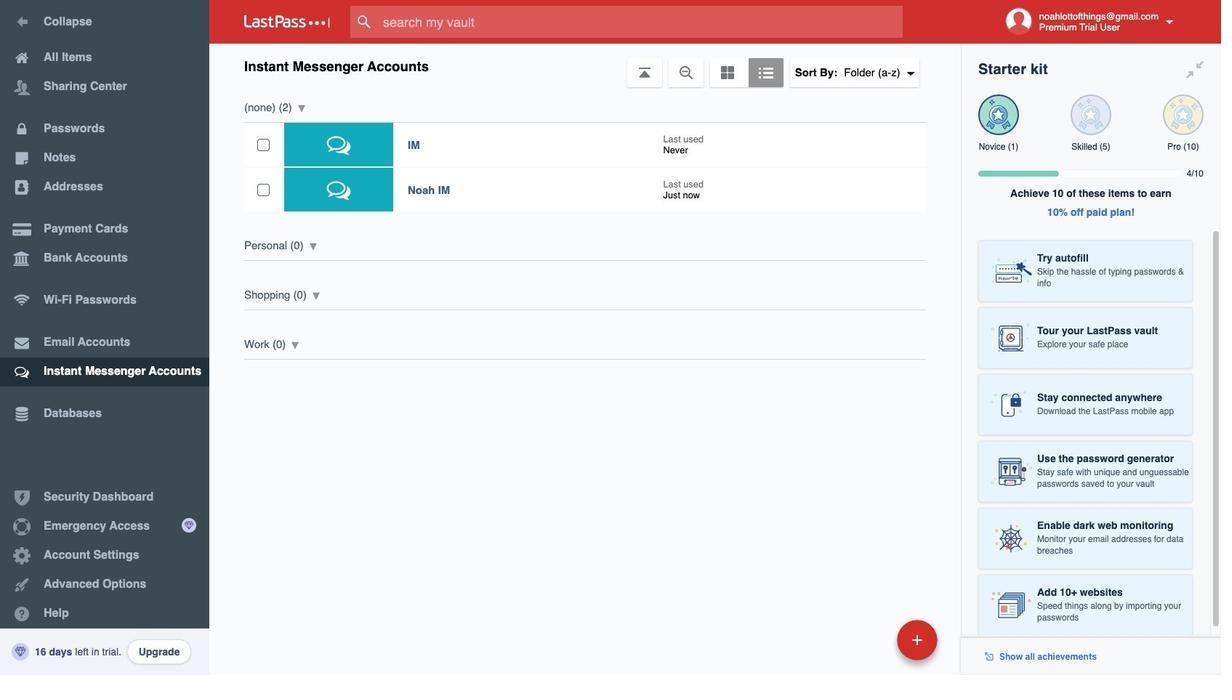Task type: locate. For each thing, give the bounding box(es) containing it.
Search search field
[[350, 6, 931, 38]]

lastpass image
[[244, 15, 330, 28]]

search my vault text field
[[350, 6, 931, 38]]



Task type: describe. For each thing, give the bounding box(es) containing it.
vault options navigation
[[209, 44, 961, 87]]

main navigation navigation
[[0, 0, 209, 675]]

new item element
[[797, 619, 943, 661]]

new item navigation
[[797, 616, 946, 675]]



